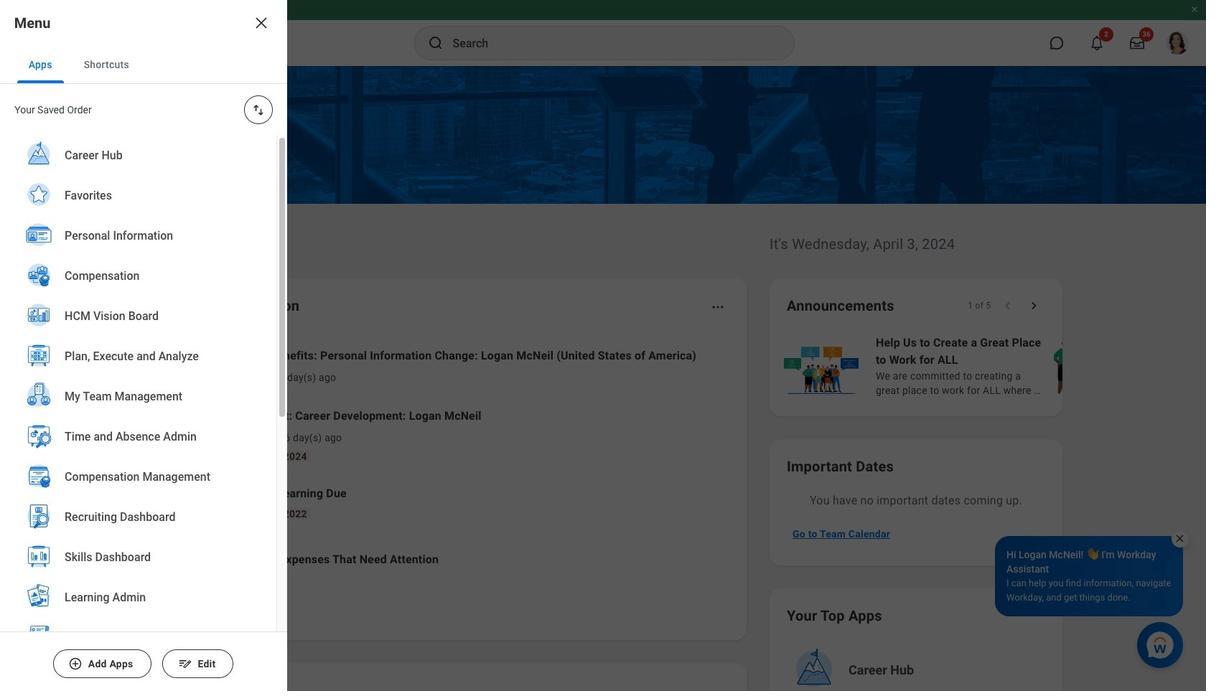 Task type: vqa. For each thing, say whether or not it's contained in the screenshot.
transformation import image
no



Task type: describe. For each thing, give the bounding box(es) containing it.
notifications large image
[[1090, 36, 1105, 50]]

1 horizontal spatial x image
[[1175, 534, 1186, 545]]

2 inbox image from the top
[[182, 425, 203, 446]]

plus circle image
[[68, 657, 83, 672]]

inbox large image
[[1131, 36, 1145, 50]]

profile logan mcneil element
[[1158, 27, 1198, 59]]

close environment banner image
[[1191, 5, 1200, 14]]

chevron right small image
[[1027, 299, 1042, 313]]

0 vertical spatial x image
[[253, 14, 270, 32]]



Task type: locate. For each thing, give the bounding box(es) containing it.
x image
[[253, 14, 270, 32], [1175, 534, 1186, 545]]

search image
[[427, 34, 444, 52]]

sort image
[[251, 103, 266, 117]]

0 horizontal spatial x image
[[253, 14, 270, 32]]

1 vertical spatial inbox image
[[182, 425, 203, 446]]

1 vertical spatial x image
[[1175, 534, 1186, 545]]

1 inbox image from the top
[[182, 356, 203, 377]]

chevron left small image
[[1001, 299, 1016, 313]]

list inside the global navigation dialog
[[0, 136, 277, 692]]

list
[[0, 136, 277, 692], [782, 333, 1207, 399], [161, 336, 730, 589]]

status
[[968, 300, 991, 312]]

global navigation dialog
[[0, 0, 287, 692]]

banner
[[0, 0, 1207, 66]]

main content
[[0, 66, 1207, 692]]

text edit image
[[178, 657, 192, 672]]

inbox image
[[182, 356, 203, 377], [182, 425, 203, 446]]

0 vertical spatial inbox image
[[182, 356, 203, 377]]

tab list
[[0, 46, 287, 84]]



